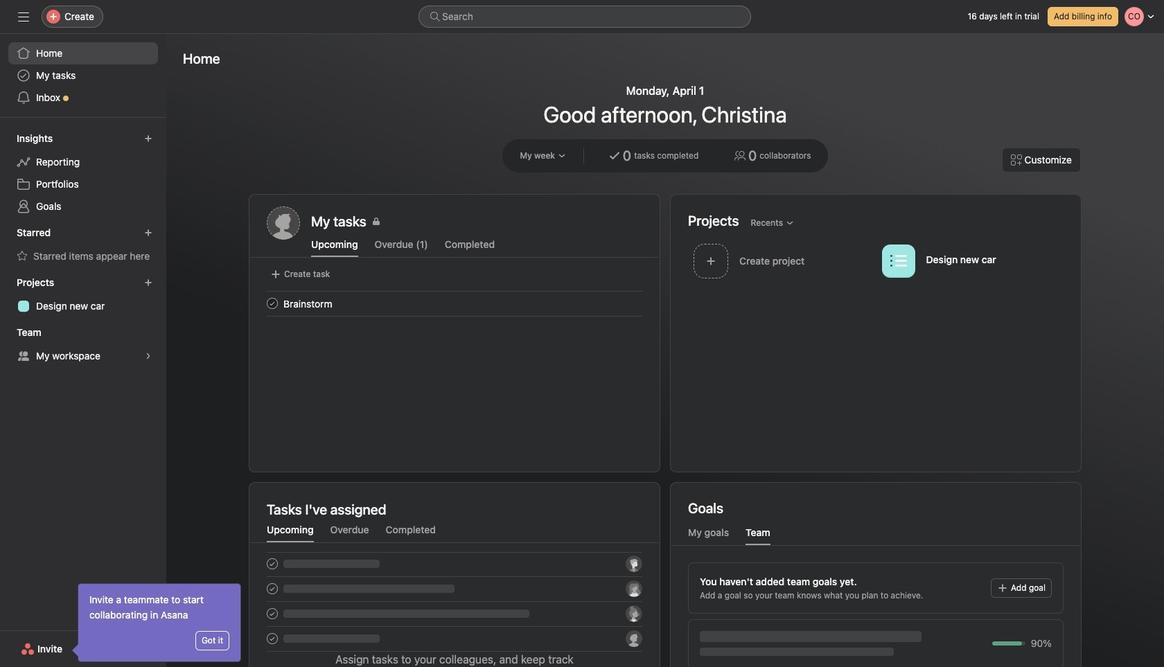 Task type: locate. For each thing, give the bounding box(es) containing it.
tooltip
[[74, 584, 241, 662]]

insights element
[[0, 126, 166, 220]]

list box
[[419, 6, 751, 28]]

add items to starred image
[[144, 229, 152, 237]]

global element
[[0, 34, 166, 117]]

1 vertical spatial list item
[[250, 291, 660, 316]]

0 horizontal spatial list item
[[250, 291, 660, 316]]

mark complete image
[[264, 295, 281, 312]]

list item
[[688, 240, 876, 282], [250, 291, 660, 316]]

see details, my workspace image
[[144, 352, 152, 360]]

0 vertical spatial list item
[[688, 240, 876, 282]]

list image
[[890, 253, 907, 269]]



Task type: describe. For each thing, give the bounding box(es) containing it.
new project or portfolio image
[[144, 279, 152, 287]]

Mark complete checkbox
[[264, 295, 281, 312]]

1 horizontal spatial list item
[[688, 240, 876, 282]]

starred element
[[0, 220, 166, 270]]

new insights image
[[144, 134, 152, 143]]

hide sidebar image
[[18, 11, 29, 22]]

add profile photo image
[[267, 207, 300, 240]]

projects element
[[0, 270, 166, 320]]

teams element
[[0, 320, 166, 370]]



Task type: vqa. For each thing, say whether or not it's contained in the screenshot.
LIST Icon
yes



